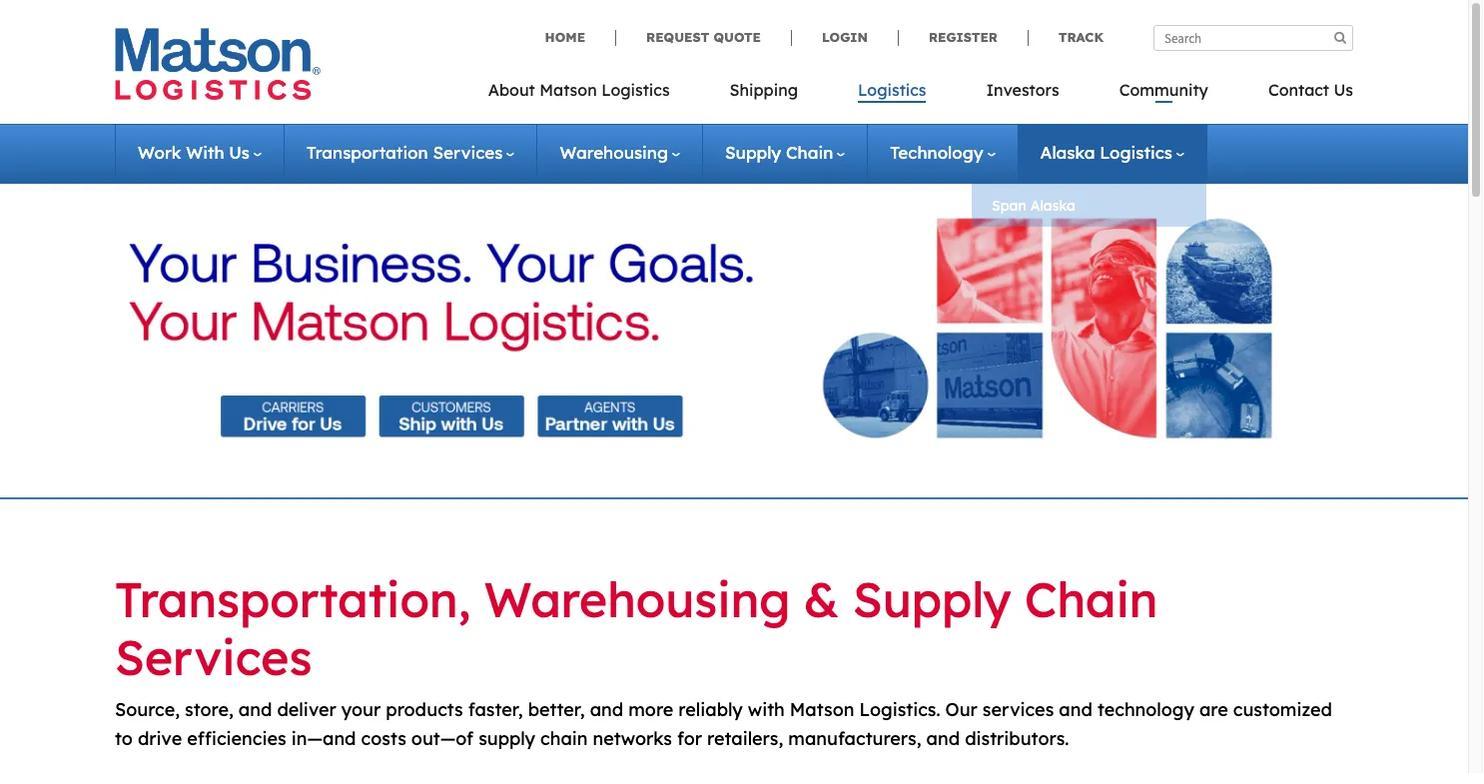 Task type: locate. For each thing, give the bounding box(es) containing it.
0 horizontal spatial logistics
[[601, 80, 670, 100]]

chain
[[786, 142, 833, 163], [1025, 569, 1158, 629]]

logistics down community link
[[1100, 142, 1173, 163]]

1 vertical spatial warehousing
[[484, 569, 790, 629]]

0 vertical spatial services
[[433, 142, 503, 163]]

alaska right span
[[1030, 197, 1076, 215]]

span
[[992, 197, 1026, 215]]

drive
[[138, 727, 182, 750]]

with
[[186, 142, 224, 163]]

retailers,
[[707, 727, 783, 750]]

services up store,
[[115, 627, 312, 687]]

transportation,
[[115, 569, 471, 629]]

alaska logistics link
[[1040, 142, 1185, 163]]

matson up "manufacturers,"
[[790, 698, 854, 721]]

technology
[[890, 142, 983, 163]]

and up networks
[[590, 698, 623, 721]]

supply
[[725, 142, 781, 163], [853, 569, 1011, 629]]

request quote link
[[615, 29, 791, 46]]

services
[[983, 698, 1054, 721]]

login link
[[791, 29, 898, 46]]

alaska
[[1040, 142, 1095, 163], [1030, 197, 1076, 215]]

logistics inside about matson logistics "link"
[[601, 80, 670, 100]]

None search field
[[1154, 25, 1353, 51]]

login
[[822, 29, 868, 45]]

for
[[677, 727, 702, 750]]

transportation
[[307, 142, 428, 163]]

are
[[1200, 698, 1228, 721]]

chain
[[540, 727, 588, 750]]

to
[[115, 727, 133, 750]]

about matson logistics link
[[488, 74, 700, 115]]

0 horizontal spatial us
[[229, 142, 250, 163]]

better,
[[528, 698, 585, 721]]

1 vertical spatial chain
[[1025, 569, 1158, 629]]

and right services at the bottom right of the page
[[1059, 698, 1093, 721]]

1 horizontal spatial chain
[[1025, 569, 1158, 629]]

technology
[[1098, 698, 1194, 721]]

services down about
[[433, 142, 503, 163]]

matson
[[540, 80, 597, 100], [790, 698, 854, 721]]

investors
[[986, 80, 1059, 100]]

0 vertical spatial matson
[[540, 80, 597, 100]]

highway brokerage, intermodal rail, warehousing, forwarding image
[[128, 195, 1340, 462]]

1 vertical spatial us
[[229, 142, 250, 163]]

0 horizontal spatial matson
[[540, 80, 597, 100]]

services
[[433, 142, 503, 163], [115, 627, 312, 687]]

1 horizontal spatial logistics
[[858, 80, 926, 100]]

logistics down login
[[858, 80, 926, 100]]

1 horizontal spatial services
[[433, 142, 503, 163]]

work with us link
[[138, 142, 262, 163]]

contact us link
[[1238, 74, 1353, 115]]

logistics link
[[828, 74, 956, 115]]

0 horizontal spatial supply
[[725, 142, 781, 163]]

1 vertical spatial alaska
[[1030, 197, 1076, 215]]

supply
[[479, 727, 535, 750]]

quote
[[714, 29, 761, 45]]

alaska logistics
[[1040, 142, 1173, 163]]

home link
[[545, 29, 615, 46]]

work with us
[[138, 142, 250, 163]]

alaska up span alaska link
[[1040, 142, 1095, 163]]

our
[[945, 698, 978, 721]]

matson down home
[[540, 80, 597, 100]]

store,
[[185, 698, 234, 721]]

1 vertical spatial services
[[115, 627, 312, 687]]

1 horizontal spatial matson
[[790, 698, 854, 721]]

1 vertical spatial supply
[[853, 569, 1011, 629]]

search image
[[1334, 31, 1346, 44]]

0 horizontal spatial chain
[[786, 142, 833, 163]]

logistics
[[601, 80, 670, 100], [858, 80, 926, 100], [1100, 142, 1173, 163]]

logistics up the "warehousing" link
[[601, 80, 670, 100]]

1 horizontal spatial us
[[1334, 80, 1353, 100]]

warehousing inside transportation, warehousing & supply chain services
[[484, 569, 790, 629]]

Search search field
[[1154, 25, 1353, 51]]

0 vertical spatial us
[[1334, 80, 1353, 100]]

your
[[341, 698, 381, 721]]

us right the with
[[229, 142, 250, 163]]

costs
[[361, 727, 406, 750]]

with
[[748, 698, 785, 721]]

request
[[646, 29, 709, 45]]

products
[[386, 698, 463, 721]]

us
[[1334, 80, 1353, 100], [229, 142, 250, 163]]

0 horizontal spatial services
[[115, 627, 312, 687]]

us right the contact
[[1334, 80, 1353, 100]]

and
[[239, 698, 272, 721], [590, 698, 623, 721], [1059, 698, 1093, 721], [926, 727, 960, 750]]

source, store, and deliver your products faster, better, and more reliably with matson logistics. our services and technology are customized to drive efficiencies in—and costs out—of supply chain networks for retailers, manufacturers, and distributors.
[[115, 698, 1332, 750]]

warehousing
[[560, 142, 668, 163], [484, 569, 790, 629]]

and up efficiencies
[[239, 698, 272, 721]]

deliver
[[277, 698, 336, 721]]

span alaska link
[[972, 185, 1207, 227]]

in—and
[[291, 727, 356, 750]]

community link
[[1089, 74, 1238, 115]]

1 horizontal spatial supply
[[853, 569, 1011, 629]]

networks
[[593, 727, 672, 750]]

1 vertical spatial matson
[[790, 698, 854, 721]]

span alaska
[[992, 197, 1076, 215]]

supply inside transportation, warehousing & supply chain services
[[853, 569, 1011, 629]]



Task type: describe. For each thing, give the bounding box(es) containing it.
customized
[[1233, 698, 1332, 721]]

request quote
[[646, 29, 761, 45]]

register link
[[898, 29, 1028, 46]]

work
[[138, 142, 181, 163]]

home
[[545, 29, 585, 45]]

shipping
[[730, 80, 798, 100]]

0 vertical spatial alaska
[[1040, 142, 1095, 163]]

faster,
[[468, 698, 523, 721]]

contact
[[1268, 80, 1329, 100]]

services inside transportation, warehousing & supply chain services
[[115, 627, 312, 687]]

more
[[628, 698, 673, 721]]

&
[[804, 569, 839, 629]]

track
[[1059, 29, 1104, 45]]

investors link
[[956, 74, 1089, 115]]

0 vertical spatial supply
[[725, 142, 781, 163]]

and down our
[[926, 727, 960, 750]]

logistics.
[[859, 698, 940, 721]]

community
[[1119, 80, 1208, 100]]

0 vertical spatial warehousing
[[560, 142, 668, 163]]

transportation services link
[[307, 142, 515, 163]]

top menu navigation
[[488, 74, 1353, 115]]

transportation, warehousing & supply chain services
[[115, 569, 1158, 687]]

0 vertical spatial chain
[[786, 142, 833, 163]]

source,
[[115, 698, 180, 721]]

shipping link
[[700, 74, 828, 115]]

us inside 'top menu' navigation
[[1334, 80, 1353, 100]]

matson inside "link"
[[540, 80, 597, 100]]

chain inside transportation, warehousing & supply chain services
[[1025, 569, 1158, 629]]

transportation services
[[307, 142, 503, 163]]

distributors.
[[965, 727, 1069, 750]]

manufacturers,
[[788, 727, 921, 750]]

warehousing link
[[560, 142, 680, 163]]

supply chain
[[725, 142, 833, 163]]

matson inside source, store, and deliver your products faster, better, and more reliably with matson logistics. our services and technology are customized to drive efficiencies in—and costs out—of supply chain networks for retailers, manufacturers, and distributors.
[[790, 698, 854, 721]]

about
[[488, 80, 535, 100]]

matson logistics image
[[115, 28, 321, 100]]

2 horizontal spatial logistics
[[1100, 142, 1173, 163]]

logistics inside logistics link
[[858, 80, 926, 100]]

track link
[[1028, 29, 1104, 46]]

register
[[929, 29, 998, 45]]

efficiencies
[[187, 727, 286, 750]]

out—of
[[411, 727, 474, 750]]

contact us
[[1268, 80, 1353, 100]]

supply chain link
[[725, 142, 845, 163]]

about matson logistics
[[488, 80, 670, 100]]

reliably
[[679, 698, 743, 721]]

technology link
[[890, 142, 995, 163]]



Task type: vqa. For each thing, say whether or not it's contained in the screenshot.
Work
yes



